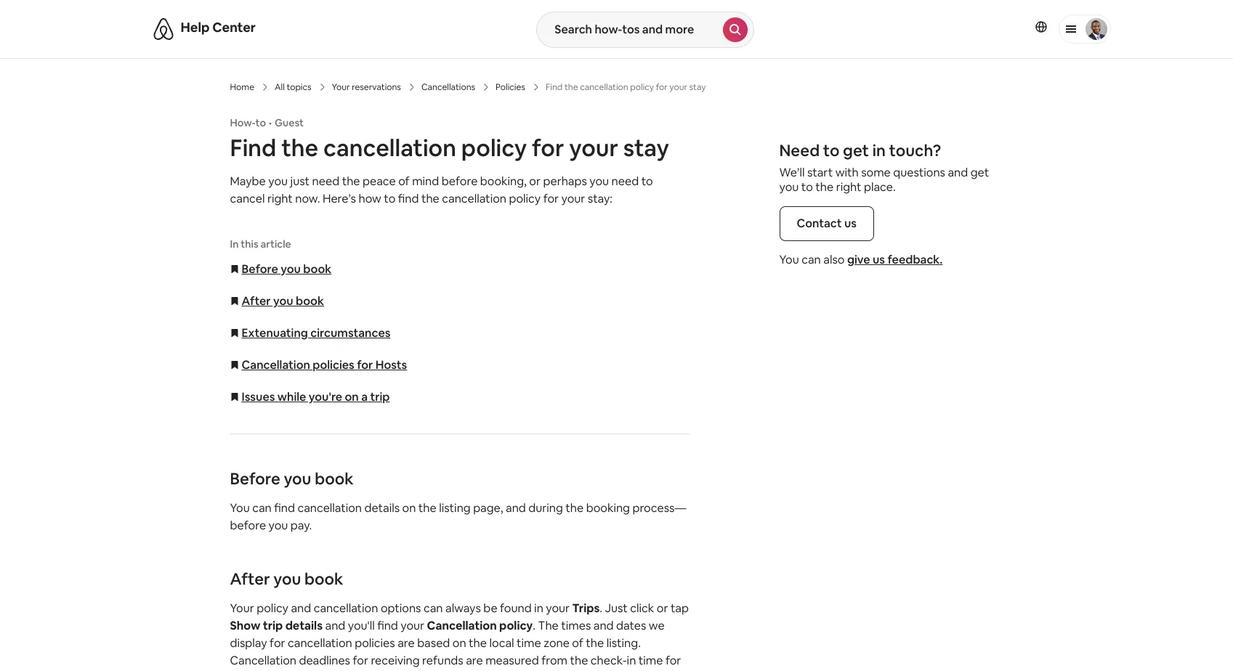 Task type: describe. For each thing, give the bounding box(es) containing it.
policies link
[[496, 81, 525, 93]]

refunds
[[422, 653, 463, 669]]

with
[[836, 165, 859, 180]]

from
[[542, 653, 568, 669]]

•
[[269, 116, 272, 129]]

policy up show
[[257, 601, 289, 616]]

to up start
[[823, 140, 840, 161]]

0 vertical spatial before
[[242, 262, 278, 277]]

no
[[465, 671, 479, 672]]

before you book link
[[230, 262, 332, 277]]

while
[[278, 390, 306, 405]]

to left •
[[256, 116, 266, 129]]

0 vertical spatial trip
[[370, 390, 390, 405]]

deadlines
[[299, 653, 350, 669]]

on inside ". the times and dates we display for cancellation policies are based on the local time zone of the listing. cancellation deadlines for receiving refunds are measured from the check-in time for the listing in its local time zone, or 3:00 pm if no check-in time is specified."
[[453, 636, 466, 651]]

start
[[807, 165, 833, 180]]

cancellation policies for hosts
[[242, 358, 407, 373]]

of inside maybe you just need the peace of mind before booking, or perhaps you need to cancel right now. here's how to find the cancellation policy for your stay:
[[398, 174, 410, 189]]

in
[[230, 238, 239, 251]]

0 vertical spatial get
[[843, 140, 869, 161]]

before inside maybe you just need the peace of mind before booking, or perhaps you need to cancel right now. here's how to find the cancellation policy for your stay:
[[442, 174, 478, 189]]

need to get in touch? we'll start with some questions and get you to the right place.
[[780, 140, 989, 195]]

time up measured
[[517, 636, 541, 651]]

dates
[[616, 619, 646, 634]]

click
[[630, 601, 654, 616]]

in down measured
[[518, 671, 527, 672]]

in this article
[[230, 238, 291, 251]]

feedback.
[[888, 252, 943, 267]]

the inside need to get in touch? we'll start with some questions and get you to the right place.
[[816, 180, 834, 195]]

maybe
[[230, 174, 266, 189]]

policies inside ". the times and dates we display for cancellation policies are based on the local time zone of the listing. cancellation deadlines for receiving refunds are measured from the check-in time for the listing in its local time zone, or 3:00 pm if no check-in time is specified."
[[355, 636, 395, 651]]

pm
[[437, 671, 453, 672]]

hosts
[[376, 358, 407, 373]]

you up stay:
[[590, 174, 609, 189]]

cancellation inside 'your policy and cancellation options can always be found in your trips . just click or tap show trip details and you'll find your cancellation policy'
[[427, 619, 497, 634]]

its
[[297, 671, 309, 672]]

place.
[[864, 180, 896, 195]]

you can find cancellation details on the listing page, and during the booking process— before you pay.
[[230, 501, 686, 533]]

before inside you can find cancellation details on the listing page, and during the booking process— before you pay.
[[230, 518, 266, 533]]

page,
[[473, 501, 503, 516]]

booking
[[586, 501, 630, 516]]

receiving
[[371, 653, 420, 669]]

1 vertical spatial before
[[230, 469, 280, 489]]

or inside 'your policy and cancellation options can always be found in your trips . just click or tap show trip details and you'll find your cancellation policy'
[[657, 601, 668, 616]]

. inside ". the times and dates we display for cancellation policies are based on the local time zone of the listing. cancellation deadlines for receiving refunds are measured from the check-in time for the listing in its local time zone, or 3:00 pm if no check-in time is specified."
[[533, 619, 536, 634]]

time down deadlines
[[339, 671, 364, 672]]

1 vertical spatial us
[[873, 252, 885, 267]]

cancellation inside ". the times and dates we display for cancellation policies are based on the local time zone of the listing. cancellation deadlines for receiving refunds are measured from the check-in time for the listing in its local time zone, or 3:00 pm if no check-in time is specified."
[[230, 653, 297, 669]]

and inside need to get in touch? we'll start with some questions and get you to the right place.
[[948, 165, 968, 180]]

all topics link
[[275, 81, 312, 93]]

and up deadlines
[[291, 601, 311, 616]]

a
[[361, 390, 368, 405]]

or inside maybe you just need the peace of mind before booking, or perhaps you need to cancel right now. here's how to find the cancellation policy for your stay:
[[529, 174, 541, 189]]

1 need from the left
[[312, 174, 340, 189]]

mind
[[412, 174, 439, 189]]

after you book link
[[230, 294, 324, 309]]

details inside you can find cancellation details on the listing page, and during the booking process— before you pay.
[[365, 501, 400, 516]]

extenuating circumstances link
[[230, 326, 391, 341]]

cancellation inside 'your policy and cancellation options can always be found in your trips . just click or tap show trip details and you'll find your cancellation policy'
[[314, 601, 378, 616]]

your down options
[[401, 619, 425, 634]]

issues
[[242, 390, 275, 405]]

for left hosts
[[357, 358, 373, 373]]

your inside maybe you just need the peace of mind before booking, or perhaps you need to cancel right now. here's how to find the cancellation policy for your stay:
[[562, 191, 585, 206]]

0 horizontal spatial are
[[398, 636, 415, 651]]

you inside need to get in touch? we'll start with some questions and get you to the right place.
[[780, 180, 799, 195]]

this
[[241, 238, 258, 251]]

to down stay
[[642, 174, 653, 189]]

show
[[230, 619, 260, 634]]

pay.
[[291, 518, 312, 533]]

0 vertical spatial check-
[[591, 653, 627, 669]]

you're
[[309, 390, 342, 405]]

cancellation up peace
[[323, 133, 456, 163]]

extenuating
[[242, 326, 308, 341]]

home link
[[230, 81, 254, 93]]

policies
[[496, 81, 525, 93]]

booking,
[[480, 174, 527, 189]]

0 vertical spatial before you book
[[242, 262, 332, 277]]

be
[[484, 601, 498, 616]]

also
[[824, 252, 845, 267]]

and inside ". the times and dates we display for cancellation policies are based on the local time zone of the listing. cancellation deadlines for receiving refunds are measured from the check-in time for the listing in its local time zone, or 3:00 pm if no check-in time is specified."
[[594, 619, 614, 634]]

you inside you can find cancellation details on the listing page, and during the booking process— before you pay.
[[269, 518, 288, 533]]

you'll
[[348, 619, 375, 634]]

1 vertical spatial after
[[230, 569, 270, 589]]

listing inside you can find cancellation details on the listing page, and during the booking process— before you pay.
[[439, 501, 471, 516]]

help
[[181, 19, 210, 36]]

maybe you just need the peace of mind before booking, or perhaps you need to cancel right now. here's how to find the cancellation policy for your stay:
[[230, 174, 653, 206]]

you left just
[[268, 174, 288, 189]]

how-
[[230, 116, 256, 129]]

0 vertical spatial after you book
[[242, 294, 324, 309]]

in inside need to get in touch? we'll start with some questions and get you to the right place.
[[873, 140, 886, 161]]

contact us link
[[780, 206, 874, 241]]

give
[[847, 252, 870, 267]]

for up perhaps
[[532, 133, 564, 163]]

cancellation inside ". the times and dates we display for cancellation policies are based on the local time zone of the listing. cancellation deadlines for receiving refunds are measured from the check-in time for the listing in its local time zone, or 3:00 pm if no check-in time is specified."
[[288, 636, 352, 651]]

topics
[[287, 81, 312, 93]]

0 vertical spatial after
[[242, 294, 271, 309]]

based
[[417, 636, 450, 651]]

tap
[[671, 601, 689, 616]]

you for you can also give us feedback.
[[780, 252, 799, 267]]

circumstances
[[311, 326, 391, 341]]

the down times
[[586, 636, 604, 651]]

Search how-tos and more search field
[[537, 12, 723, 47]]

display
[[230, 636, 267, 651]]

your for your policy and cancellation options can always be found in your trips . just click or tap show trip details and you'll find your cancellation policy
[[230, 601, 254, 616]]

to down need
[[802, 180, 813, 195]]

times
[[561, 619, 591, 634]]

find inside 'your policy and cancellation options can always be found in your trips . just click or tap show trip details and you'll find your cancellation policy'
[[377, 619, 398, 634]]

all topics
[[275, 81, 312, 93]]

your policy and cancellation options can always be found in your trips . just click or tap show trip details and you'll find your cancellation policy
[[230, 601, 689, 634]]

just
[[290, 174, 310, 189]]

policy up booking,
[[461, 133, 527, 163]]

specified.
[[567, 671, 619, 672]]

trips
[[572, 601, 600, 616]]

measured
[[486, 653, 539, 669]]

cancellation policies for hosts link
[[230, 358, 407, 373]]

help center
[[181, 19, 256, 36]]

0 vertical spatial on
[[345, 390, 359, 405]]

contact us
[[797, 216, 857, 231]]

to right the how
[[384, 191, 396, 206]]

you down pay.
[[273, 569, 301, 589]]

stay:
[[588, 191, 613, 206]]

some
[[861, 165, 891, 180]]

we'll
[[780, 165, 805, 180]]

cancellations link
[[421, 81, 475, 93]]

for down tap on the right
[[666, 653, 681, 669]]

listing inside ". the times and dates we display for cancellation policies are based on the local time zone of the listing. cancellation deadlines for receiving refunds are measured from the check-in time for the listing in its local time zone, or 3:00 pm if no check-in time is specified."
[[251, 671, 282, 672]]

guest
[[275, 116, 304, 129]]



Task type: vqa. For each thing, say whether or not it's contained in the screenshot.
"after"
yes



Task type: locate. For each thing, give the bounding box(es) containing it.
.
[[600, 601, 603, 616], [533, 619, 536, 634]]

and
[[948, 165, 968, 180], [506, 501, 526, 516], [291, 601, 311, 616], [325, 619, 345, 634], [594, 619, 614, 634]]

and inside you can find cancellation details on the listing page, and during the booking process— before you pay.
[[506, 501, 526, 516]]

. left just
[[600, 601, 603, 616]]

check- up specified.
[[591, 653, 627, 669]]

your up perhaps
[[569, 133, 619, 163]]

or left perhaps
[[529, 174, 541, 189]]

options
[[381, 601, 421, 616]]

is
[[557, 671, 564, 672]]

are
[[398, 636, 415, 651], [466, 653, 483, 669]]

on inside you can find cancellation details on the listing page, and during the booking process— before you pay.
[[402, 501, 416, 516]]

listing.
[[607, 636, 641, 651]]

time down listing.
[[639, 653, 663, 669]]

1 horizontal spatial details
[[365, 501, 400, 516]]

1 vertical spatial listing
[[251, 671, 282, 672]]

0 horizontal spatial policies
[[313, 358, 355, 373]]

you
[[268, 174, 288, 189], [590, 174, 609, 189], [780, 180, 799, 195], [281, 262, 301, 277], [273, 294, 293, 309], [284, 469, 311, 489], [269, 518, 288, 533], [273, 569, 301, 589]]

your up the the
[[546, 601, 570, 616]]

us right the contact
[[845, 216, 857, 231]]

policy down found
[[499, 619, 533, 634]]

1 vertical spatial find
[[274, 501, 295, 516]]

process—
[[633, 501, 686, 516]]

. left the the
[[533, 619, 536, 634]]

policy inside maybe you just need the peace of mind before booking, or perhaps you need to cancel right now. here's how to find the cancellation policy for your stay:
[[509, 191, 541, 206]]

0 vertical spatial listing
[[439, 501, 471, 516]]

us right give
[[873, 252, 885, 267]]

0 vertical spatial before
[[442, 174, 478, 189]]

before left pay.
[[230, 518, 266, 533]]

just
[[605, 601, 628, 616]]

0 vertical spatial .
[[600, 601, 603, 616]]

3:00
[[411, 671, 434, 672]]

1 vertical spatial or
[[657, 601, 668, 616]]

0 horizontal spatial .
[[533, 619, 536, 634]]

0 vertical spatial you
[[780, 252, 799, 267]]

2 horizontal spatial on
[[453, 636, 466, 651]]

cancellation up pay.
[[298, 501, 362, 516]]

0 horizontal spatial get
[[843, 140, 869, 161]]

local
[[489, 636, 514, 651], [312, 671, 337, 672]]

1 vertical spatial local
[[312, 671, 337, 672]]

main navigation menu image
[[1086, 18, 1107, 40]]

and down just
[[594, 619, 614, 634]]

need
[[780, 140, 820, 161]]

find
[[230, 133, 276, 163]]

cancellation down always
[[427, 619, 497, 634]]

cancellation up deadlines
[[288, 636, 352, 651]]

0 horizontal spatial on
[[345, 390, 359, 405]]

time down from
[[530, 671, 554, 672]]

2 horizontal spatial or
[[657, 601, 668, 616]]

1 horizontal spatial on
[[402, 501, 416, 516]]

touch?
[[889, 140, 941, 161]]

the right during
[[566, 501, 584, 516]]

1 horizontal spatial policies
[[355, 636, 395, 651]]

you left start
[[780, 180, 799, 195]]

1 horizontal spatial right
[[836, 180, 862, 195]]

0 horizontal spatial of
[[398, 174, 410, 189]]

check- down measured
[[482, 671, 518, 672]]

need up here's
[[312, 174, 340, 189]]

details inside 'your policy and cancellation options can always be found in your trips . just click or tap show trip details and you'll find your cancellation policy'
[[285, 619, 323, 634]]

in left 'its'
[[285, 671, 294, 672]]

all
[[275, 81, 285, 93]]

1 vertical spatial on
[[402, 501, 416, 516]]

cancellations
[[421, 81, 475, 93]]

perhaps
[[543, 174, 587, 189]]

the down guest
[[281, 133, 318, 163]]

after you book down pay.
[[230, 569, 343, 589]]

article
[[261, 238, 291, 251]]

0 vertical spatial find
[[398, 191, 419, 206]]

0 vertical spatial or
[[529, 174, 541, 189]]

local up measured
[[489, 636, 514, 651]]

you inside you can find cancellation details on the listing page, and during the booking process— before you pay.
[[230, 501, 250, 516]]

find the cancellation policy for your stay
[[230, 133, 669, 163]]

get
[[843, 140, 869, 161], [971, 165, 989, 180]]

issues while you're on a trip
[[242, 390, 390, 405]]

1 horizontal spatial are
[[466, 653, 483, 669]]

find inside maybe you just need the peace of mind before booking, or perhaps you need to cancel right now. here's how to find the cancellation policy for your stay:
[[398, 191, 419, 206]]

1 vertical spatial get
[[971, 165, 989, 180]]

1 vertical spatial your
[[230, 601, 254, 616]]

0 vertical spatial of
[[398, 174, 410, 189]]

2 vertical spatial or
[[397, 671, 409, 672]]

. the times and dates we display for cancellation policies are based on the local time zone of the listing. cancellation deadlines for receiving refunds are measured from the check-in time for the listing in its local time zone, or 3:00 pm if no check-in time is specified.
[[230, 619, 681, 672]]

1 vertical spatial can
[[252, 501, 272, 516]]

1 horizontal spatial trip
[[370, 390, 390, 405]]

1 horizontal spatial get
[[971, 165, 989, 180]]

can for find
[[252, 501, 272, 516]]

0 horizontal spatial can
[[252, 501, 272, 516]]

or left tap on the right
[[657, 601, 668, 616]]

0 vertical spatial us
[[845, 216, 857, 231]]

0 horizontal spatial local
[[312, 671, 337, 672]]

0 vertical spatial your
[[332, 81, 350, 93]]

1 vertical spatial are
[[466, 653, 483, 669]]

and left the you'll
[[325, 619, 345, 634]]

find
[[398, 191, 419, 206], [274, 501, 295, 516], [377, 619, 398, 634]]

find down mind
[[398, 191, 419, 206]]

in up some
[[873, 140, 886, 161]]

the up here's
[[342, 174, 360, 189]]

your
[[569, 133, 619, 163], [562, 191, 585, 206], [546, 601, 570, 616], [401, 619, 425, 634]]

book
[[303, 262, 332, 277], [296, 294, 324, 309], [315, 469, 354, 489], [305, 569, 343, 589]]

cancel
[[230, 191, 265, 206]]

or inside ". the times and dates we display for cancellation policies are based on the local time zone of the listing. cancellation deadlines for receiving refunds are measured from the check-in time for the listing in its local time zone, or 3:00 pm if no check-in time is specified."
[[397, 671, 409, 672]]

find down options
[[377, 619, 398, 634]]

are up no
[[466, 653, 483, 669]]

your up show
[[230, 601, 254, 616]]

1 vertical spatial details
[[285, 619, 323, 634]]

1 horizontal spatial can
[[424, 601, 443, 616]]

center
[[212, 19, 256, 36]]

extenuating circumstances
[[242, 326, 391, 341]]

0 horizontal spatial you
[[230, 501, 250, 516]]

cancellation down display
[[230, 653, 297, 669]]

1 horizontal spatial check-
[[591, 653, 627, 669]]

found
[[500, 601, 532, 616]]

local down deadlines
[[312, 671, 337, 672]]

trip inside 'your policy and cancellation options can always be found in your trips . just click or tap show trip details and you'll find your cancellation policy'
[[263, 619, 283, 634]]

for right display
[[270, 636, 285, 651]]

your
[[332, 81, 350, 93], [230, 601, 254, 616]]

1 vertical spatial you
[[230, 501, 250, 516]]

right inside need to get in touch? we'll start with some questions and get you to the right place.
[[836, 180, 862, 195]]

you down article
[[281, 262, 301, 277]]

right inside maybe you just need the peace of mind before booking, or perhaps you need to cancel right now. here's how to find the cancellation policy for your stay:
[[267, 191, 293, 206]]

on
[[345, 390, 359, 405], [402, 501, 416, 516], [453, 636, 466, 651]]

0 horizontal spatial or
[[397, 671, 409, 672]]

after up extenuating
[[242, 294, 271, 309]]

1 horizontal spatial before
[[442, 174, 478, 189]]

zone,
[[366, 671, 395, 672]]

trip
[[370, 390, 390, 405], [263, 619, 283, 634]]

you can also give us feedback.
[[780, 252, 943, 267]]

0 horizontal spatial check-
[[482, 671, 518, 672]]

2 need from the left
[[612, 174, 639, 189]]

before
[[442, 174, 478, 189], [230, 518, 266, 533]]

1 vertical spatial cancellation
[[427, 619, 497, 634]]

before right mind
[[442, 174, 478, 189]]

your inside 'your policy and cancellation options can always be found in your trips . just click or tap show trip details and you'll find your cancellation policy'
[[230, 601, 254, 616]]

1 horizontal spatial listing
[[439, 501, 471, 516]]

0 horizontal spatial before
[[230, 518, 266, 533]]

get right questions
[[971, 165, 989, 180]]

. inside 'your policy and cancellation options can always be found in your trips . just click or tap show trip details and you'll find your cancellation policy'
[[600, 601, 603, 616]]

the up specified.
[[570, 653, 588, 669]]

2 vertical spatial on
[[453, 636, 466, 651]]

policy
[[461, 133, 527, 163], [509, 191, 541, 206], [257, 601, 289, 616], [499, 619, 533, 634]]

need up stay:
[[612, 174, 639, 189]]

contact
[[797, 216, 842, 231]]

listing left page,
[[439, 501, 471, 516]]

of down times
[[572, 636, 584, 651]]

policies up you're in the left of the page
[[313, 358, 355, 373]]

and right questions
[[948, 165, 968, 180]]

before
[[242, 262, 278, 277], [230, 469, 280, 489]]

0 horizontal spatial trip
[[263, 619, 283, 634]]

1 horizontal spatial local
[[489, 636, 514, 651]]

1 vertical spatial before you book
[[230, 469, 354, 489]]

the
[[538, 619, 559, 634]]

can inside you can find cancellation details on the listing page, and during the booking process— before you pay.
[[252, 501, 272, 516]]

listing down display
[[251, 671, 282, 672]]

questions
[[893, 165, 946, 180]]

before you book down article
[[242, 262, 332, 277]]

1 horizontal spatial .
[[600, 601, 603, 616]]

your left reservations
[[332, 81, 350, 93]]

us
[[845, 216, 857, 231], [873, 252, 885, 267]]

1 vertical spatial of
[[572, 636, 584, 651]]

1 vertical spatial check-
[[482, 671, 518, 672]]

1 vertical spatial trip
[[263, 619, 283, 634]]

you for you can find cancellation details on the listing page, and during the booking process— before you pay.
[[230, 501, 250, 516]]

right down just
[[267, 191, 293, 206]]

the down mind
[[422, 191, 440, 206]]

the up no
[[469, 636, 487, 651]]

home
[[230, 81, 254, 93]]

now.
[[295, 191, 320, 206]]

0 horizontal spatial details
[[285, 619, 323, 634]]

1 horizontal spatial of
[[572, 636, 584, 651]]

of inside ". the times and dates we display for cancellation policies are based on the local time zone of the listing. cancellation deadlines for receiving refunds are measured from the check-in time for the listing in its local time zone, or 3:00 pm if no check-in time is specified."
[[572, 636, 584, 651]]

us inside "link"
[[845, 216, 857, 231]]

policies down the you'll
[[355, 636, 395, 651]]

how
[[359, 191, 381, 206]]

can inside 'your policy and cancellation options can always be found in your trips . just click or tap show trip details and you'll find your cancellation policy'
[[424, 601, 443, 616]]

0 horizontal spatial right
[[267, 191, 293, 206]]

you up pay.
[[284, 469, 311, 489]]

0 vertical spatial details
[[365, 501, 400, 516]]

check-
[[591, 653, 627, 669], [482, 671, 518, 672]]

cancellation up the you'll
[[314, 601, 378, 616]]

the down display
[[230, 671, 248, 672]]

1 horizontal spatial your
[[332, 81, 350, 93]]

1 horizontal spatial need
[[612, 174, 639, 189]]

airbnb homepage image
[[152, 17, 175, 41]]

2 vertical spatial can
[[424, 601, 443, 616]]

during
[[529, 501, 563, 516]]

your down perhaps
[[562, 191, 585, 206]]

to
[[256, 116, 266, 129], [823, 140, 840, 161], [642, 174, 653, 189], [802, 180, 813, 195], [384, 191, 396, 206]]

cancellation down extenuating
[[242, 358, 310, 373]]

your reservations
[[332, 81, 401, 93]]

0 vertical spatial cancellation
[[242, 358, 310, 373]]

1 vertical spatial after you book
[[230, 569, 343, 589]]

1 vertical spatial before
[[230, 518, 266, 533]]

1 horizontal spatial or
[[529, 174, 541, 189]]

can for also
[[802, 252, 821, 267]]

if
[[456, 671, 463, 672]]

the left with on the top
[[816, 180, 834, 195]]

always
[[446, 601, 481, 616]]

find up pay.
[[274, 501, 295, 516]]

are up receiving
[[398, 636, 415, 651]]

you left pay.
[[269, 518, 288, 533]]

before you book
[[242, 262, 332, 277], [230, 469, 354, 489]]

0 vertical spatial are
[[398, 636, 415, 651]]

of
[[398, 174, 410, 189], [572, 636, 584, 651]]

find inside you can find cancellation details on the listing page, and during the booking process— before you pay.
[[274, 501, 295, 516]]

cancellation inside you can find cancellation details on the listing page, and during the booking process— before you pay.
[[298, 501, 362, 516]]

in up the the
[[534, 601, 544, 616]]

before you book up pay.
[[230, 469, 354, 489]]

for up zone,
[[353, 653, 368, 669]]

2 vertical spatial find
[[377, 619, 398, 634]]

1 vertical spatial policies
[[355, 636, 395, 651]]

0 vertical spatial policies
[[313, 358, 355, 373]]

how-to • guest
[[230, 116, 304, 129]]

1 vertical spatial .
[[533, 619, 536, 634]]

the left page,
[[419, 501, 437, 516]]

policies
[[313, 358, 355, 373], [355, 636, 395, 651]]

zone
[[544, 636, 570, 651]]

get up with on the top
[[843, 140, 869, 161]]

0 horizontal spatial your
[[230, 601, 254, 616]]

0 vertical spatial can
[[802, 252, 821, 267]]

and right page,
[[506, 501, 526, 516]]

after up show
[[230, 569, 270, 589]]

0 horizontal spatial need
[[312, 174, 340, 189]]

in inside 'your policy and cancellation options can always be found in your trips . just click or tap show trip details and you'll find your cancellation policy'
[[534, 601, 544, 616]]

here's
[[323, 191, 356, 206]]

or down receiving
[[397, 671, 409, 672]]

of left mind
[[398, 174, 410, 189]]

0 horizontal spatial us
[[845, 216, 857, 231]]

right left the place.
[[836, 180, 862, 195]]

trip right show
[[263, 619, 283, 634]]

2 vertical spatial cancellation
[[230, 653, 297, 669]]

cancellation down booking,
[[442, 191, 507, 206]]

0 horizontal spatial listing
[[251, 671, 282, 672]]

give us feedback. link
[[847, 252, 943, 267]]

None search field
[[537, 12, 755, 48]]

peace
[[363, 174, 396, 189]]

1 horizontal spatial you
[[780, 252, 799, 267]]

for down perhaps
[[543, 191, 559, 206]]

1 horizontal spatial us
[[873, 252, 885, 267]]

after you book down before you book link
[[242, 294, 324, 309]]

trip right a
[[370, 390, 390, 405]]

in down listing.
[[627, 653, 636, 669]]

the
[[281, 133, 318, 163], [342, 174, 360, 189], [816, 180, 834, 195], [422, 191, 440, 206], [419, 501, 437, 516], [566, 501, 584, 516], [469, 636, 487, 651], [586, 636, 604, 651], [570, 653, 588, 669], [230, 671, 248, 672]]

reservations
[[352, 81, 401, 93]]

your for your reservations
[[332, 81, 350, 93]]

cancellation inside maybe you just need the peace of mind before booking, or perhaps you need to cancel right now. here's how to find the cancellation policy for your stay:
[[442, 191, 507, 206]]

2 horizontal spatial can
[[802, 252, 821, 267]]

can
[[802, 252, 821, 267], [252, 501, 272, 516], [424, 601, 443, 616]]

your reservations link
[[332, 81, 401, 93]]

for inside maybe you just need the peace of mind before booking, or perhaps you need to cancel right now. here's how to find the cancellation policy for your stay:
[[543, 191, 559, 206]]

policy down booking,
[[509, 191, 541, 206]]

help center link
[[181, 19, 256, 36]]

you down before you book link
[[273, 294, 293, 309]]

0 vertical spatial local
[[489, 636, 514, 651]]



